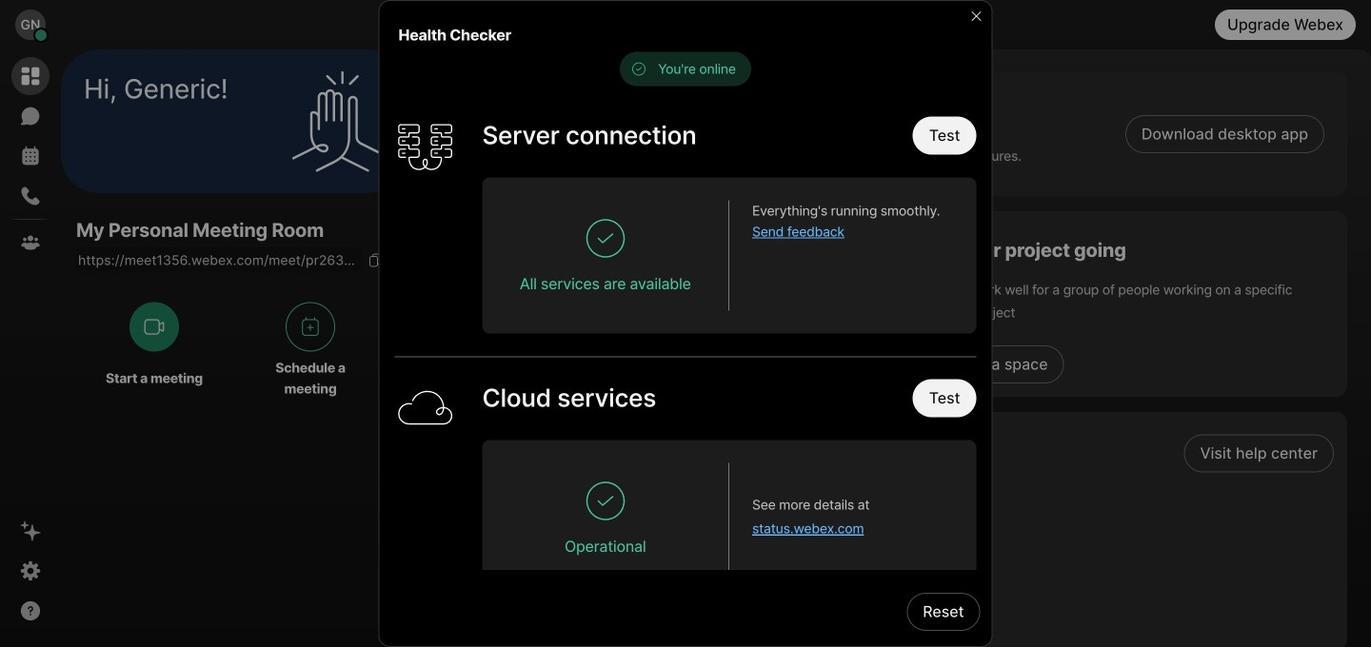 Task type: describe. For each thing, give the bounding box(es) containing it.
cloud services image
[[395, 379, 456, 440]]

webex tab list
[[11, 57, 50, 262]]

4 list item from the top
[[447, 556, 1348, 597]]

1 list item from the top
[[447, 433, 1348, 474]]



Task type: locate. For each thing, give the bounding box(es) containing it.
3 list item from the top
[[447, 515, 1348, 556]]

server connection image
[[395, 117, 456, 177]]

2 list item from the top
[[447, 474, 1348, 515]]

5 list item from the top
[[447, 597, 1348, 638]]

None text field
[[76, 247, 362, 274]]

list item
[[447, 433, 1348, 474], [447, 474, 1348, 515], [447, 515, 1348, 556], [447, 556, 1348, 597], [447, 597, 1348, 638]]

navigation
[[0, 50, 61, 648]]



Task type: vqa. For each thing, say whether or not it's contained in the screenshot.
Server Connection IMAGE
yes



